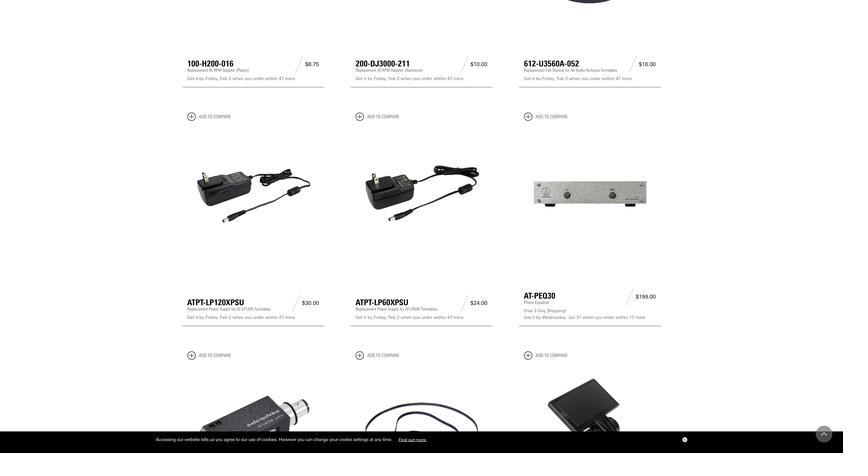 Task type: locate. For each thing, give the bounding box(es) containing it.
replacement inside atpt-lp60xpsu replacement power supply for at-lp60x turntables
[[356, 307, 376, 312]]

add to compare for 701 hx500 5625 image
[[536, 353, 568, 359]]

get it by friday, feb 2 when you order within 47 mins down audio-
[[524, 76, 632, 81]]

0 horizontal spatial at-
[[237, 307, 242, 312]]

adapter left '(aluminum)'
[[391, 68, 404, 73]]

audio-
[[576, 68, 586, 73]]

it
[[196, 76, 198, 81], [364, 76, 367, 81], [532, 76, 535, 81], [196, 315, 198, 320], [364, 315, 367, 320], [532, 315, 535, 320]]

2 left day
[[534, 309, 537, 314]]

2 down 016
[[229, 76, 231, 81]]

by down 200-
[[368, 76, 373, 81]]

0 horizontal spatial our
[[177, 437, 183, 443]]

0 horizontal spatial turntables
[[255, 307, 271, 312]]

adapter for 016
[[223, 68, 235, 73]]

turntables inside atpt-lp60xpsu replacement power supply for at-lp60x turntables
[[421, 307, 438, 312]]

2 down 612-u3560a-052 replacement felt slipmat for all audio-technica turntables
[[566, 76, 568, 81]]

45 for 200-
[[377, 68, 381, 73]]

2 atpt- from the left
[[356, 298, 374, 307]]

45 right 200-
[[377, 68, 381, 73]]

power inside atpt-lp120xpsu replacement power supply for at-lp120x turntables
[[209, 307, 219, 312]]

1 horizontal spatial turntables
[[421, 307, 438, 312]]

turntables inside atpt-lp120xpsu replacement power supply for at-lp120x turntables
[[255, 307, 271, 312]]

you
[[245, 76, 252, 81], [413, 76, 421, 81], [582, 76, 589, 81], [245, 315, 252, 320], [413, 315, 421, 320], [595, 315, 603, 320], [216, 437, 223, 443], [297, 437, 305, 443]]

adapter for 211
[[391, 68, 404, 73]]

$199.00
[[636, 294, 656, 300]]

when down '(aluminum)'
[[401, 76, 412, 81]]

1 supply from the left
[[220, 307, 231, 312]]

supply
[[220, 307, 231, 312], [388, 307, 399, 312]]

1 horizontal spatial power
[[377, 307, 387, 312]]

0 horizontal spatial atpt-
[[187, 298, 206, 307]]

rpm inside 200-dj3000-211 replacement 45 rpm adapter (aluminum)
[[382, 68, 390, 73]]

atpt-
[[187, 298, 206, 307], [356, 298, 374, 307]]

when down '(plastic)'
[[232, 76, 244, 81]]

turntables right the 'lp120x'
[[255, 307, 271, 312]]

atpt- inside atpt-lp60xpsu replacement power supply for at-lp60x turntables
[[356, 298, 374, 307]]

2
[[229, 76, 231, 81], [397, 76, 400, 81], [566, 76, 568, 81], [534, 309, 537, 314], [229, 315, 231, 320], [397, 315, 400, 320]]

lp120x
[[242, 307, 254, 312]]

replacement inside 612-u3560a-052 replacement felt slipmat for all audio-technica turntables
[[524, 68, 545, 73]]

1 horizontal spatial for
[[400, 307, 404, 312]]

45 right 100-
[[209, 68, 213, 73]]

adapter inside 200-dj3000-211 replacement 45 rpm adapter (aluminum)
[[391, 68, 404, 73]]

0 horizontal spatial for
[[232, 307, 236, 312]]

2 power from the left
[[377, 307, 387, 312]]

rpm left 211
[[382, 68, 390, 73]]

supply left lp60x
[[388, 307, 399, 312]]

016
[[222, 59, 234, 68]]

turntables right technica
[[601, 68, 617, 73]]

for left lp60x
[[400, 307, 404, 312]]

45 inside 100-h200-016 replacement 45 rpm adapter (plastic)
[[209, 68, 213, 73]]

divider line image
[[294, 56, 305, 73], [459, 56, 471, 73], [627, 56, 639, 73], [624, 289, 636, 305], [291, 295, 302, 312], [459, 295, 471, 312]]

2 supply from the left
[[388, 307, 399, 312]]

replacement for u3560a-
[[524, 68, 545, 73]]

rpm inside 100-h200-016 replacement 45 rpm adapter (plastic)
[[214, 68, 222, 73]]

612-u3560a-052 replacement felt slipmat for all audio-technica turntables
[[524, 59, 617, 73]]

200-
[[356, 59, 370, 68]]

slipmat
[[553, 68, 565, 73]]

add to compare button for 701 hx500 5625 image
[[524, 352, 568, 360]]

use
[[249, 437, 255, 443]]

turntables for atpt-lp60xpsu
[[421, 307, 438, 312]]

order
[[253, 76, 264, 81], [422, 76, 432, 81], [590, 76, 601, 81], [253, 315, 264, 320], [422, 315, 432, 320], [604, 315, 615, 320]]

for left all
[[565, 68, 570, 73]]

all
[[571, 68, 575, 73]]

2 45 from the left
[[377, 68, 381, 73]]

1 horizontal spatial our
[[241, 437, 247, 443]]

adapter
[[223, 68, 235, 73], [391, 68, 404, 73]]

200-dj3000-211 replacement 45 rpm adapter (aluminum)
[[356, 59, 423, 73]]

supply left the 'lp120x'
[[220, 307, 231, 312]]

31
[[577, 315, 582, 320]]

accessing our website tells us you agree to our use of cookies. however you can change your cookie settings at any time.
[[156, 437, 394, 443]]

you down '(plastic)'
[[245, 76, 252, 81]]

add to compare button
[[187, 113, 231, 121], [356, 113, 399, 121], [524, 113, 568, 121], [187, 352, 231, 360], [356, 352, 399, 360], [524, 352, 568, 360]]

supply inside atpt-lp120xpsu replacement power supply for at-lp120x turntables
[[220, 307, 231, 312]]

power
[[209, 307, 219, 312], [377, 307, 387, 312]]

get it by friday, feb 2 when you order within 47 mins down '(aluminum)'
[[356, 76, 463, 81]]

replacement
[[187, 68, 208, 73], [356, 68, 376, 73], [524, 68, 545, 73], [187, 307, 208, 312], [356, 307, 376, 312]]

us
[[210, 437, 214, 443]]

211
[[398, 59, 410, 68]]

at- inside "at-peq30 phono equalizer"
[[524, 291, 534, 301]]

at- inside atpt-lp60xpsu replacement power supply for at-lp60x turntables
[[405, 307, 410, 312]]

however
[[279, 437, 296, 443]]

at- for atpt-lp120xpsu
[[237, 307, 242, 312]]

add for the add to compare button for 'at peq30' image
[[536, 114, 544, 120]]

atpt- for lp120xpsu
[[187, 298, 206, 307]]

by down atpt-lp60xpsu replacement power supply for at-lp60x turntables
[[368, 315, 373, 320]]

45
[[209, 68, 213, 73], [377, 68, 381, 73]]

at-
[[524, 291, 534, 301], [237, 307, 242, 312], [405, 307, 410, 312]]

tells
[[201, 437, 209, 443]]

add for "atpt lp120xpsu" image at left the add to compare button
[[199, 114, 207, 120]]

1 horizontal spatial adapter
[[391, 68, 404, 73]]

0 horizontal spatial power
[[209, 307, 219, 312]]

dj3000-
[[370, 59, 398, 68]]

45 for 100-
[[209, 68, 213, 73]]

for
[[565, 68, 570, 73], [232, 307, 236, 312], [400, 307, 404, 312]]

replacement belt for turntables image
[[356, 365, 488, 453]]

agree
[[224, 437, 235, 443]]

0 horizontal spatial rpm
[[214, 68, 222, 73]]

for inside atpt-lp120xpsu replacement power supply for at-lp120x turntables
[[232, 307, 236, 312]]

accessing
[[156, 437, 176, 443]]

of
[[257, 437, 260, 443]]

friday, down felt
[[542, 76, 556, 81]]

rpm
[[214, 68, 222, 73], [382, 68, 390, 73]]

u3560a-
[[539, 59, 567, 68]]

feb down 100-h200-016 replacement 45 rpm adapter (plastic) on the left
[[220, 76, 227, 81]]

mins inside free 2 -day shipping! get it by wednesday, jan 31 when you order within 17 mins
[[636, 315, 646, 320]]

by
[[199, 76, 204, 81], [368, 76, 373, 81], [536, 76, 541, 81], [199, 315, 204, 320], [368, 315, 373, 320], [536, 315, 541, 320]]

change
[[314, 437, 328, 443]]

701 hx500 5625 image
[[524, 365, 656, 453]]

add to compare for 'at lh11h' image
[[199, 353, 231, 359]]

2 horizontal spatial turntables
[[601, 68, 617, 73]]

friday, down lp60xpsu
[[374, 315, 387, 320]]

to
[[208, 114, 212, 120], [376, 114, 381, 120], [545, 114, 549, 120], [208, 353, 212, 359], [376, 353, 381, 359], [545, 353, 549, 359], [236, 437, 240, 443]]

by inside free 2 -day shipping! get it by wednesday, jan 31 when you order within 17 mins
[[536, 315, 541, 320]]

feb
[[220, 76, 227, 81], [388, 76, 396, 81], [557, 76, 564, 81], [220, 315, 227, 320], [388, 315, 396, 320]]

47
[[279, 76, 284, 81], [447, 76, 452, 81], [616, 76, 621, 81], [279, 315, 284, 320], [447, 315, 452, 320]]

mins
[[285, 76, 295, 81], [454, 76, 463, 81], [622, 76, 632, 81], [285, 315, 295, 320], [454, 315, 463, 320], [636, 315, 646, 320]]

0 horizontal spatial supply
[[220, 307, 231, 312]]

friday,
[[205, 76, 219, 81], [374, 76, 387, 81], [542, 76, 556, 81], [205, 315, 219, 320], [374, 315, 387, 320]]

2 horizontal spatial at-
[[524, 291, 534, 301]]

by down atpt-lp120xpsu replacement power supply for at-lp120x turntables
[[199, 315, 204, 320]]

divider line image for atpt-lp60xpsu
[[459, 295, 471, 312]]

45 inside 200-dj3000-211 replacement 45 rpm adapter (aluminum)
[[377, 68, 381, 73]]

when down the 'lp120x'
[[232, 315, 244, 320]]

to for replacement belt for turntables image at the bottom
[[376, 353, 381, 359]]

get it by friday, feb 2 when you order within 47 mins down the 'lp120x'
[[187, 315, 295, 320]]

adapter left '(plastic)'
[[223, 68, 235, 73]]

add
[[199, 114, 207, 120], [367, 114, 375, 120], [536, 114, 544, 120], [199, 353, 207, 359], [367, 353, 375, 359], [536, 353, 544, 359]]

1 horizontal spatial atpt-
[[356, 298, 374, 307]]

turntables right lp60x
[[421, 307, 438, 312]]

replacement inside 100-h200-016 replacement 45 rpm adapter (plastic)
[[187, 68, 208, 73]]

get
[[187, 76, 194, 81], [356, 76, 363, 81], [524, 76, 531, 81], [187, 315, 194, 320], [356, 315, 363, 320], [524, 315, 531, 320]]

add to compare for "atpt lp120xpsu" image at left
[[199, 114, 231, 120]]

for inside atpt-lp60xpsu replacement power supply for at-lp60x turntables
[[400, 307, 404, 312]]

our left use
[[241, 437, 247, 443]]

get it by friday, feb 2 when you order within 47 mins down '(plastic)'
[[187, 76, 295, 81]]

any
[[375, 437, 382, 443]]

add for the add to compare button associated with 701 hx500 5625 image
[[536, 353, 544, 359]]

compare for the add to compare button for 'at peq30' image
[[550, 114, 568, 120]]

cookie
[[339, 437, 352, 443]]

jan
[[568, 315, 575, 320]]

2 adapter from the left
[[391, 68, 404, 73]]

add to compare button for atpt lp60xpsu image
[[356, 113, 399, 121]]

time.
[[383, 437, 392, 443]]

add to compare button for "atpt lp120xpsu" image at left
[[187, 113, 231, 121]]

lp120xpsu
[[206, 298, 244, 307]]

you down audio-
[[582, 76, 589, 81]]

1 power from the left
[[209, 307, 219, 312]]

add to compare for atpt lp60xpsu image
[[367, 114, 399, 120]]

1 adapter from the left
[[223, 68, 235, 73]]

2 rpm from the left
[[382, 68, 390, 73]]

when
[[232, 76, 244, 81], [401, 76, 412, 81], [569, 76, 580, 81], [232, 315, 244, 320], [401, 315, 412, 320], [583, 315, 594, 320]]

turntables
[[601, 68, 617, 73], [255, 307, 271, 312], [421, 307, 438, 312]]

1 atpt- from the left
[[187, 298, 206, 307]]

out
[[408, 437, 415, 443]]

feb down slipmat
[[557, 76, 564, 81]]

lp60xpsu
[[374, 298, 409, 307]]

atpt- inside atpt-lp120xpsu replacement power supply for at-lp120x turntables
[[187, 298, 206, 307]]

compare
[[213, 114, 231, 120], [382, 114, 399, 120], [550, 114, 568, 120], [213, 353, 231, 359], [382, 353, 399, 359], [550, 353, 568, 359]]

for left the 'lp120x'
[[232, 307, 236, 312]]

at-peq30 phono equalizer
[[524, 291, 556, 305]]

0 horizontal spatial 45
[[209, 68, 213, 73]]

within
[[265, 76, 278, 81], [434, 76, 446, 81], [602, 76, 615, 81], [265, 315, 278, 320], [434, 315, 446, 320], [616, 315, 628, 320]]

free
[[524, 309, 533, 314]]

100-
[[187, 59, 202, 68]]

you down the 'lp120x'
[[245, 315, 252, 320]]

when right 31
[[583, 315, 594, 320]]

at- inside atpt-lp120xpsu replacement power supply for at-lp120x turntables
[[237, 307, 242, 312]]

1 rpm from the left
[[214, 68, 222, 73]]

replacement inside 200-dj3000-211 replacement 45 rpm adapter (aluminum)
[[356, 68, 376, 73]]

0 horizontal spatial adapter
[[223, 68, 235, 73]]

1 horizontal spatial rpm
[[382, 68, 390, 73]]

1 horizontal spatial at-
[[405, 307, 410, 312]]

1 horizontal spatial supply
[[388, 307, 399, 312]]

add to compare button for 'at lh11h' image
[[187, 352, 231, 360]]

1 45 from the left
[[209, 68, 213, 73]]

get it by friday, feb 2 when you order within 47 mins
[[187, 76, 295, 81], [356, 76, 463, 81], [524, 76, 632, 81], [187, 315, 295, 320], [356, 315, 463, 320]]

atpt-lp60xpsu replacement power supply for at-lp60x turntables
[[356, 298, 438, 312]]

our left website
[[177, 437, 183, 443]]

settings
[[353, 437, 369, 443]]

2 horizontal spatial for
[[565, 68, 570, 73]]

you right 31
[[595, 315, 603, 320]]

our
[[177, 437, 183, 443], [241, 437, 247, 443]]

cross image
[[683, 439, 686, 441]]

(aluminum)
[[405, 68, 423, 73]]

compare for the add to compare button related to 'at lh11h' image
[[213, 353, 231, 359]]

1 horizontal spatial 45
[[377, 68, 381, 73]]

2 down atpt-lp60xpsu replacement power supply for at-lp60x turntables
[[397, 315, 400, 320]]

$10.00
[[471, 61, 488, 68]]

2 down 200-dj3000-211 replacement 45 rpm adapter (aluminum)
[[397, 76, 400, 81]]

power inside atpt-lp60xpsu replacement power supply for at-lp60x turntables
[[377, 307, 387, 312]]

you inside free 2 -day shipping! get it by wednesday, jan 31 when you order within 17 mins
[[595, 315, 603, 320]]

supply inside atpt-lp60xpsu replacement power supply for at-lp60x turntables
[[388, 307, 399, 312]]

rpm right 100-
[[214, 68, 222, 73]]

turntables for atpt-lp120xpsu
[[255, 307, 271, 312]]

adapter inside 100-h200-016 replacement 45 rpm adapter (plastic)
[[223, 68, 235, 73]]

equalizer
[[535, 300, 550, 305]]

add to compare
[[199, 114, 231, 120], [367, 114, 399, 120], [536, 114, 568, 120], [199, 353, 231, 359], [367, 353, 399, 359], [536, 353, 568, 359]]

can
[[306, 437, 313, 443]]

by down -
[[536, 315, 541, 320]]



Task type: vqa. For each thing, say whether or not it's contained in the screenshot.
Power
yes



Task type: describe. For each thing, give the bounding box(es) containing it.
power for lp120xpsu
[[209, 307, 219, 312]]

find
[[399, 437, 407, 443]]

atpt lp120xpsu image
[[187, 126, 319, 258]]

get inside free 2 -day shipping! get it by wednesday, jan 31 when you order within 17 mins
[[524, 315, 531, 320]]

$8.75
[[305, 61, 319, 68]]

your
[[330, 437, 338, 443]]

feb down atpt-lp120xpsu replacement power supply for at-lp120x turntables
[[220, 315, 227, 320]]

supply for lp60xpsu
[[388, 307, 399, 312]]

rpm for 016
[[214, 68, 222, 73]]

for inside 612-u3560a-052 replacement felt slipmat for all audio-technica turntables
[[565, 68, 570, 73]]

052
[[567, 59, 579, 68]]

turntables inside 612-u3560a-052 replacement felt slipmat for all audio-technica turntables
[[601, 68, 617, 73]]

atpt lp60xpsu image
[[356, 126, 488, 258]]

to for 701 hx500 5625 image
[[545, 353, 549, 359]]

compare for "atpt lp120xpsu" image at left the add to compare button
[[213, 114, 231, 120]]

100-h200-016 replacement 45 rpm adapter (plastic)
[[187, 59, 249, 73]]

find out more. link
[[394, 435, 432, 445]]

divider line image for 200-dj3000-211
[[459, 56, 471, 73]]

when down lp60x
[[401, 315, 412, 320]]

compare for the add to compare button associated with 701 hx500 5625 image
[[550, 353, 568, 359]]

(plastic)
[[236, 68, 249, 73]]

add for the add to compare button related to 'at lh11h' image
[[199, 353, 207, 359]]

1 our from the left
[[177, 437, 183, 443]]

at
[[370, 437, 373, 443]]

add to compare button for 'at peq30' image
[[524, 113, 568, 121]]

$16.00
[[639, 61, 656, 68]]

felt
[[546, 68, 552, 73]]

for for atpt-lp60xpsu
[[400, 307, 404, 312]]

$30.00
[[302, 300, 319, 307]]

to for atpt lp60xpsu image
[[376, 114, 381, 120]]

612 u3560a 052 image
[[524, 0, 656, 26]]

divider line image for 100-h200-016
[[294, 56, 305, 73]]

when down all
[[569, 76, 580, 81]]

replacement inside atpt-lp120xpsu replacement power supply for at-lp120x turntables
[[187, 307, 208, 312]]

get it by friday, feb 2 when you order within 47 mins down lp60x
[[356, 315, 463, 320]]

for for atpt-lp120xpsu
[[232, 307, 236, 312]]

cookies.
[[262, 437, 278, 443]]

when inside free 2 -day shipping! get it by wednesday, jan 31 when you order within 17 mins
[[583, 315, 594, 320]]

day
[[538, 309, 546, 314]]

17
[[630, 315, 635, 320]]

wednesday,
[[542, 315, 567, 320]]

at lh11h image
[[187, 365, 319, 453]]

rpm for 211
[[382, 68, 390, 73]]

$24.00
[[471, 300, 488, 307]]

add to compare for 'at peq30' image
[[536, 114, 568, 120]]

peq30
[[534, 291, 556, 301]]

at- for atpt-lp60xpsu
[[405, 307, 410, 312]]

free 2 -day shipping! get it by wednesday, jan 31 when you order within 17 mins
[[524, 309, 646, 320]]

add for the add to compare button for replacement belt for turntables image at the bottom
[[367, 353, 375, 359]]

by down 612-
[[536, 76, 541, 81]]

2 our from the left
[[241, 437, 247, 443]]

phono
[[524, 300, 534, 305]]

arrow up image
[[821, 431, 827, 437]]

divider line image for at-peq30
[[624, 289, 636, 305]]

atpt-lp120xpsu replacement power supply for at-lp120x turntables
[[187, 298, 271, 312]]

by down 100-
[[199, 76, 204, 81]]

power for lp60xpsu
[[377, 307, 387, 312]]

friday, down dj3000-
[[374, 76, 387, 81]]

add for the add to compare button for atpt lp60xpsu image
[[367, 114, 375, 120]]

technica
[[586, 68, 600, 73]]

compare for the add to compare button for replacement belt for turntables image at the bottom
[[382, 353, 399, 359]]

compare for the add to compare button for atpt lp60xpsu image
[[382, 114, 399, 120]]

supply for lp120xpsu
[[220, 307, 231, 312]]

website
[[185, 437, 200, 443]]

atpt- for lp60xpsu
[[356, 298, 374, 307]]

h200-
[[202, 59, 222, 68]]

within inside free 2 -day shipping! get it by wednesday, jan 31 when you order within 17 mins
[[616, 315, 628, 320]]

divider line image for atpt-lp120xpsu
[[291, 295, 302, 312]]

to for 'at peq30' image
[[545, 114, 549, 120]]

lp60x
[[410, 307, 420, 312]]

it inside free 2 -day shipping! get it by wednesday, jan 31 when you order within 17 mins
[[532, 315, 535, 320]]

2 inside free 2 -day shipping! get it by wednesday, jan 31 when you order within 17 mins
[[534, 309, 537, 314]]

to for "atpt lp120xpsu" image at left
[[208, 114, 212, 120]]

you left the can
[[297, 437, 305, 443]]

you right the "us"
[[216, 437, 223, 443]]

feb down atpt-lp60xpsu replacement power supply for at-lp60x turntables
[[388, 315, 396, 320]]

divider line image for 612-u3560a-052
[[627, 56, 639, 73]]

friday, down lp120xpsu
[[205, 315, 219, 320]]

add to compare for replacement belt for turntables image at the bottom
[[367, 353, 399, 359]]

-
[[537, 309, 538, 314]]

order inside free 2 -day shipping! get it by wednesday, jan 31 when you order within 17 mins
[[604, 315, 615, 320]]

find out more.
[[399, 437, 427, 443]]

replacement for h200-
[[187, 68, 208, 73]]

you down lp60x
[[413, 315, 421, 320]]

at peq30 image
[[524, 126, 656, 258]]

you down '(aluminum)'
[[413, 76, 421, 81]]

feb down 200-dj3000-211 replacement 45 rpm adapter (aluminum)
[[388, 76, 396, 81]]

friday, down 100-h200-016 replacement 45 rpm adapter (plastic) on the left
[[205, 76, 219, 81]]

add to compare button for replacement belt for turntables image at the bottom
[[356, 352, 399, 360]]

more.
[[416, 437, 427, 443]]

replacement for dj3000-
[[356, 68, 376, 73]]

shipping!
[[547, 309, 566, 314]]

612-
[[524, 59, 539, 68]]

2 down atpt-lp120xpsu replacement power supply for at-lp120x turntables
[[229, 315, 231, 320]]

to for 'at lh11h' image
[[208, 353, 212, 359]]



